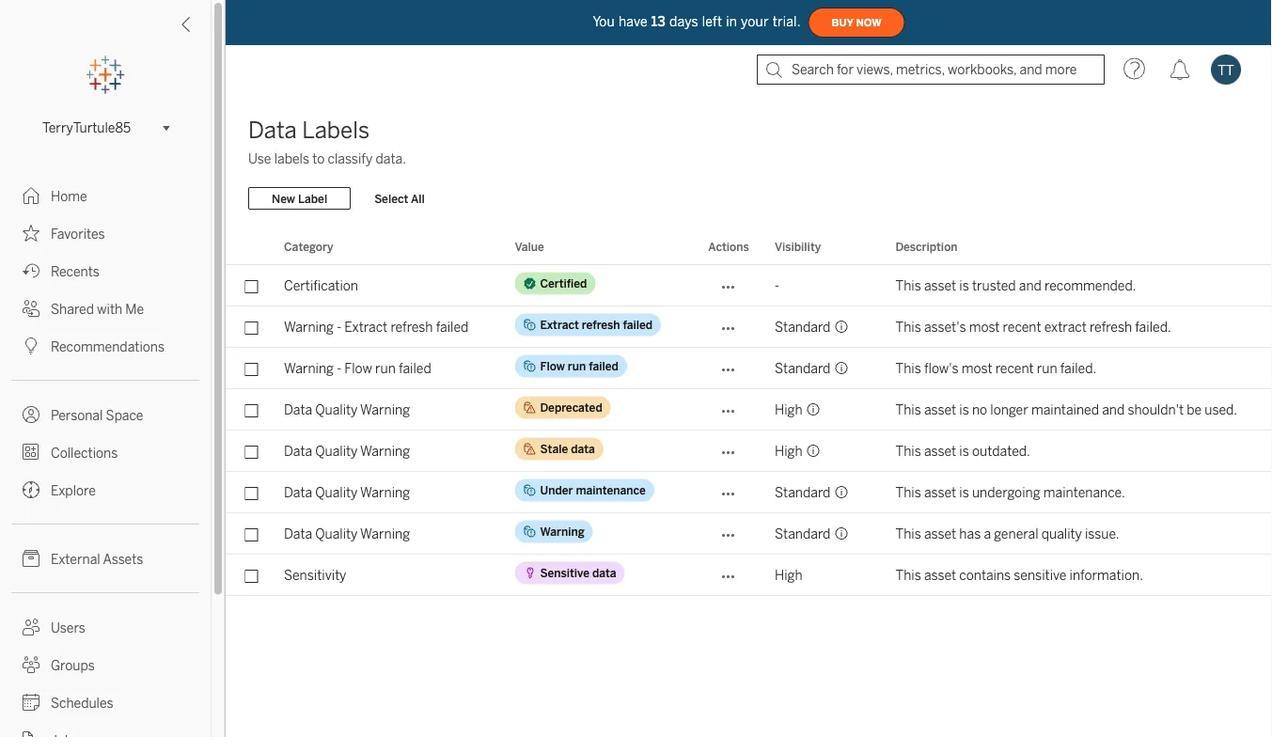 Task type: locate. For each thing, give the bounding box(es) containing it.
data for this asset has a general quality issue.
[[284, 526, 312, 542]]

terryturtule85
[[42, 120, 131, 136]]

most for flow's
[[962, 361, 993, 376]]

1 row from the top
[[226, 265, 1273, 307]]

row
[[226, 265, 1273, 307], [226, 307, 1273, 348], [226, 348, 1273, 389], [226, 389, 1273, 431], [226, 431, 1273, 472], [226, 472, 1273, 514], [226, 514, 1273, 555], [226, 555, 1273, 596]]

and
[[1020, 278, 1042, 294], [1103, 402, 1125, 418]]

recent up longer
[[996, 361, 1035, 376]]

5 row from the top
[[226, 431, 1273, 472]]

warning
[[284, 319, 334, 335], [284, 361, 334, 376], [360, 402, 410, 418], [360, 444, 410, 459], [360, 485, 410, 500], [540, 525, 585, 539], [360, 526, 410, 542]]

extract up warning - flow run failed
[[345, 319, 388, 335]]

and left shouldn't
[[1103, 402, 1125, 418]]

is left trusted
[[960, 278, 970, 294]]

-
[[775, 278, 780, 294], [337, 319, 342, 335], [337, 361, 342, 376]]

5 this from the top
[[896, 444, 922, 459]]

most right flow's
[[962, 361, 993, 376]]

select all button
[[362, 187, 437, 210]]

is left no
[[960, 402, 970, 418]]

most
[[970, 319, 1000, 335], [962, 361, 993, 376]]

0 horizontal spatial and
[[1020, 278, 1042, 294]]

2 asset from the top
[[925, 402, 957, 418]]

most right asset's
[[970, 319, 1000, 335]]

1 vertical spatial high
[[775, 444, 803, 459]]

asset down this asset is outdated.
[[925, 485, 957, 500]]

asset down description
[[925, 278, 957, 294]]

recent
[[1003, 319, 1042, 335], [996, 361, 1035, 376]]

is left outdated.
[[960, 444, 970, 459]]

1 vertical spatial and
[[1103, 402, 1125, 418]]

flow up "deprecated"
[[540, 359, 565, 373]]

undergoing
[[973, 485, 1041, 500]]

external assets link
[[0, 540, 211, 578]]

recent down this asset is trusted and recommended. at the top right
[[1003, 319, 1042, 335]]

be
[[1187, 402, 1202, 418]]

this
[[896, 278, 922, 294], [896, 319, 922, 335], [896, 361, 922, 376], [896, 402, 922, 418], [896, 444, 922, 459], [896, 485, 922, 500], [896, 526, 922, 542], [896, 568, 922, 583]]

this down description
[[896, 278, 922, 294]]

and right trusted
[[1020, 278, 1042, 294]]

0 vertical spatial recent
[[1003, 319, 1042, 335]]

recent for extract
[[1003, 319, 1042, 335]]

run
[[568, 359, 586, 373], [375, 361, 396, 376], [1037, 361, 1058, 376]]

data quality warning for this asset has a general quality issue.
[[284, 526, 410, 542]]

3 this from the top
[[896, 361, 922, 376]]

1 horizontal spatial failed.
[[1136, 319, 1172, 335]]

3 quality from the top
[[315, 485, 358, 500]]

6 this from the top
[[896, 485, 922, 500]]

recommendations link
[[0, 327, 211, 365]]

0 horizontal spatial refresh
[[391, 319, 433, 335]]

this for this asset is outdated.
[[896, 444, 922, 459]]

asset for outdated.
[[925, 444, 957, 459]]

buy
[[832, 17, 854, 28]]

failed
[[623, 318, 653, 332], [436, 319, 469, 335], [589, 359, 619, 373], [399, 361, 432, 376]]

this left "has"
[[896, 526, 922, 542]]

0 vertical spatial data
[[571, 442, 595, 456]]

is
[[960, 278, 970, 294], [960, 402, 970, 418], [960, 444, 970, 459], [960, 485, 970, 500]]

refresh right extract
[[1090, 319, 1133, 335]]

under maintenance
[[540, 484, 646, 497]]

this for this asset's most recent extract refresh failed.
[[896, 319, 922, 335]]

6 asset from the top
[[925, 568, 957, 583]]

- down visibility
[[775, 278, 780, 294]]

this for this asset is no longer maintained and shouldn't be used.
[[896, 402, 922, 418]]

quality
[[315, 402, 358, 418], [315, 444, 358, 459], [315, 485, 358, 500], [315, 526, 358, 542]]

4 data quality warning from the top
[[284, 526, 410, 542]]

2 quality from the top
[[315, 444, 358, 459]]

asset
[[925, 278, 957, 294], [925, 402, 957, 418], [925, 444, 957, 459], [925, 485, 957, 500], [925, 526, 957, 542], [925, 568, 957, 583]]

1 vertical spatial data
[[593, 566, 617, 580]]

5 asset from the top
[[925, 526, 957, 542]]

this asset's most recent extract refresh failed.
[[896, 319, 1172, 335]]

data for this asset is undergoing maintenance.
[[284, 485, 312, 500]]

warning - flow run failed
[[284, 361, 432, 376]]

this for this asset contains sensitive information.
[[896, 568, 922, 583]]

2 standard from the top
[[775, 361, 831, 376]]

you have 13 days left in your trial.
[[593, 14, 801, 29]]

home link
[[0, 177, 211, 214]]

is down this asset is outdated.
[[960, 485, 970, 500]]

3 is from the top
[[960, 444, 970, 459]]

flow
[[540, 359, 565, 373], [345, 361, 372, 376]]

personal space link
[[0, 396, 211, 434]]

this left asset's
[[896, 319, 922, 335]]

1 high from the top
[[775, 402, 803, 418]]

sensitivity
[[284, 568, 347, 583]]

1 data quality warning from the top
[[284, 402, 410, 418]]

8 row from the top
[[226, 555, 1273, 596]]

navigation panel element
[[0, 56, 211, 738]]

description
[[896, 240, 958, 254]]

this for this flow's most recent run failed.
[[896, 361, 922, 376]]

data
[[248, 117, 297, 144], [284, 402, 312, 418], [284, 444, 312, 459], [284, 485, 312, 500], [284, 526, 312, 542]]

1 horizontal spatial flow
[[540, 359, 565, 373]]

certification
[[284, 278, 358, 294]]

new label button
[[248, 187, 351, 210]]

0 vertical spatial and
[[1020, 278, 1042, 294]]

refresh
[[582, 318, 620, 332], [391, 319, 433, 335], [1090, 319, 1133, 335]]

- down certification
[[337, 319, 342, 335]]

1 vertical spatial -
[[337, 319, 342, 335]]

a
[[984, 526, 992, 542]]

this down this asset is outdated.
[[896, 485, 922, 500]]

this left outdated.
[[896, 444, 922, 459]]

this left flow's
[[896, 361, 922, 376]]

2 this from the top
[[896, 319, 922, 335]]

4 this from the top
[[896, 402, 922, 418]]

explore
[[51, 483, 96, 499]]

extract
[[540, 318, 579, 332], [345, 319, 388, 335]]

sensitive data
[[540, 566, 617, 580]]

2 vertical spatial high
[[775, 568, 803, 583]]

3 row from the top
[[226, 348, 1273, 389]]

1 vertical spatial most
[[962, 361, 993, 376]]

3 high from the top
[[775, 568, 803, 583]]

favorites link
[[0, 214, 211, 252]]

data quality warning
[[284, 402, 410, 418], [284, 444, 410, 459], [284, 485, 410, 500], [284, 526, 410, 542]]

- down warning - extract refresh failed at the left of the page
[[337, 361, 342, 376]]

standard for this asset's most recent extract refresh failed.
[[775, 319, 831, 335]]

asset's
[[925, 319, 967, 335]]

refresh up flow run failed
[[582, 318, 620, 332]]

contains
[[960, 568, 1012, 583]]

4 quality from the top
[[315, 526, 358, 542]]

0 vertical spatial high
[[775, 402, 803, 418]]

days
[[670, 14, 699, 29]]

data right sensitive
[[593, 566, 617, 580]]

2 vertical spatial -
[[337, 361, 342, 376]]

labels
[[274, 151, 310, 167]]

select all
[[375, 192, 425, 205]]

2 is from the top
[[960, 402, 970, 418]]

7 this from the top
[[896, 526, 922, 542]]

favorites
[[51, 226, 105, 242]]

failed. up this asset is no longer maintained and shouldn't be used.
[[1061, 361, 1097, 376]]

4 standard from the top
[[775, 526, 831, 542]]

2 data quality warning from the top
[[284, 444, 410, 459]]

2 row from the top
[[226, 307, 1273, 348]]

trial.
[[773, 14, 801, 29]]

quality for this asset has a general quality issue.
[[315, 526, 358, 542]]

extract refresh failed
[[540, 318, 653, 332]]

data for sensitivity
[[593, 566, 617, 580]]

asset left contains at right bottom
[[925, 568, 957, 583]]

value
[[515, 240, 545, 254]]

quality for this asset is outdated.
[[315, 444, 358, 459]]

1 is from the top
[[960, 278, 970, 294]]

1 standard from the top
[[775, 319, 831, 335]]

Search for views, metrics, workbooks, and more text field
[[757, 55, 1105, 85]]

1 quality from the top
[[315, 402, 358, 418]]

shared
[[51, 302, 94, 317]]

failed.
[[1136, 319, 1172, 335], [1061, 361, 1097, 376]]

data quality warning for this asset is outdated.
[[284, 444, 410, 459]]

asset left "has"
[[925, 526, 957, 542]]

3 data quality warning from the top
[[284, 485, 410, 500]]

space
[[106, 408, 143, 423]]

0 horizontal spatial failed.
[[1061, 361, 1097, 376]]

have
[[619, 14, 648, 29]]

row group
[[226, 265, 1273, 596]]

buy now button
[[809, 8, 906, 38]]

run down this asset's most recent extract refresh failed.
[[1037, 361, 1058, 376]]

high for this asset is no longer maintained and shouldn't be used.
[[775, 402, 803, 418]]

2 high from the top
[[775, 444, 803, 459]]

4 is from the top
[[960, 485, 970, 500]]

high
[[775, 402, 803, 418], [775, 444, 803, 459], [775, 568, 803, 583]]

flow run failed
[[540, 359, 619, 373]]

this for this asset has a general quality issue.
[[896, 526, 922, 542]]

3 asset from the top
[[925, 444, 957, 459]]

shared with me
[[51, 302, 144, 317]]

8 this from the top
[[896, 568, 922, 583]]

asset for trusted
[[925, 278, 957, 294]]

run up "deprecated"
[[568, 359, 586, 373]]

asset for a
[[925, 526, 957, 542]]

stale data
[[540, 442, 595, 456]]

grid
[[226, 230, 1273, 738]]

visibility
[[775, 240, 821, 254]]

3 standard from the top
[[775, 485, 831, 500]]

extract down the certified
[[540, 318, 579, 332]]

recents link
[[0, 252, 211, 290]]

this asset contains sensitive information.
[[896, 568, 1144, 583]]

data labels use labels to classify data.
[[248, 117, 406, 167]]

data right stale at left bottom
[[571, 442, 595, 456]]

this left contains at right bottom
[[896, 568, 922, 583]]

assets
[[103, 552, 143, 567]]

outdated.
[[973, 444, 1031, 459]]

data.
[[376, 151, 406, 167]]

flow down warning - extract refresh failed at the left of the page
[[345, 361, 372, 376]]

failed. down recommended.
[[1136, 319, 1172, 335]]

this up this asset is outdated.
[[896, 402, 922, 418]]

quality for this asset is undergoing maintenance.
[[315, 485, 358, 500]]

main navigation. press the up and down arrow keys to access links. element
[[0, 177, 211, 738]]

me
[[125, 302, 144, 317]]

4 asset from the top
[[925, 485, 957, 500]]

quality
[[1042, 526, 1083, 542]]

asset left outdated.
[[925, 444, 957, 459]]

0 vertical spatial most
[[970, 319, 1000, 335]]

1 this from the top
[[896, 278, 922, 294]]

0 vertical spatial -
[[775, 278, 780, 294]]

maintenance
[[576, 484, 646, 497]]

data for data quality warning
[[571, 442, 595, 456]]

refresh up warning - flow run failed
[[391, 319, 433, 335]]

run down warning - extract refresh failed at the left of the page
[[375, 361, 396, 376]]

1 asset from the top
[[925, 278, 957, 294]]

you
[[593, 14, 615, 29]]

1 vertical spatial recent
[[996, 361, 1035, 376]]

7 row from the top
[[226, 514, 1273, 555]]

asset for undergoing
[[925, 485, 957, 500]]

your
[[741, 14, 769, 29]]

asset left no
[[925, 402, 957, 418]]



Task type: describe. For each thing, give the bounding box(es) containing it.
used.
[[1205, 402, 1238, 418]]

recommended.
[[1045, 278, 1137, 294]]

flow's
[[925, 361, 959, 376]]

maintenance.
[[1044, 485, 1126, 500]]

certified
[[540, 277, 587, 290]]

general
[[995, 526, 1039, 542]]

new label
[[272, 192, 328, 205]]

use
[[248, 151, 271, 167]]

standard for this asset is undergoing maintenance.
[[775, 485, 831, 500]]

quality for this asset is no longer maintained and shouldn't be used.
[[315, 402, 358, 418]]

groups
[[51, 658, 95, 674]]

data for this asset is no longer maintained and shouldn't be used.
[[284, 402, 312, 418]]

users
[[51, 620, 85, 636]]

select
[[375, 192, 409, 205]]

this asset is undergoing maintenance.
[[896, 485, 1126, 500]]

high for this asset is outdated.
[[775, 444, 803, 459]]

0 horizontal spatial extract
[[345, 319, 388, 335]]

external assets
[[51, 552, 143, 567]]

groups link
[[0, 646, 211, 684]]

row containing warning - flow run failed
[[226, 348, 1273, 389]]

- for warning - extract refresh failed
[[337, 319, 342, 335]]

schedules link
[[0, 684, 211, 722]]

asset for no
[[925, 402, 957, 418]]

asset for sensitive
[[925, 568, 957, 583]]

data quality warning for this asset is no longer maintained and shouldn't be used.
[[284, 402, 410, 418]]

terryturtule85 button
[[35, 117, 176, 139]]

warning - extract refresh failed
[[284, 319, 469, 335]]

new
[[272, 192, 295, 205]]

all
[[411, 192, 425, 205]]

1 horizontal spatial extract
[[540, 318, 579, 332]]

data inside the data labels use labels to classify data.
[[248, 117, 297, 144]]

data for this asset is outdated.
[[284, 444, 312, 459]]

longer
[[991, 402, 1029, 418]]

in
[[726, 14, 738, 29]]

1 vertical spatial failed.
[[1061, 361, 1097, 376]]

external
[[51, 552, 100, 567]]

standard for this asset has a general quality issue.
[[775, 526, 831, 542]]

label
[[298, 192, 328, 205]]

issue.
[[1086, 526, 1120, 542]]

this for this asset is undergoing maintenance.
[[896, 485, 922, 500]]

home
[[51, 189, 87, 204]]

explore link
[[0, 471, 211, 509]]

collections link
[[0, 434, 211, 471]]

0 vertical spatial failed.
[[1136, 319, 1172, 335]]

is for undergoing
[[960, 485, 970, 500]]

data quality warning for this asset is undergoing maintenance.
[[284, 485, 410, 500]]

this asset has a general quality issue.
[[896, 526, 1120, 542]]

under
[[540, 484, 573, 497]]

this asset is trusted and recommended.
[[896, 278, 1137, 294]]

is for no
[[960, 402, 970, 418]]

now
[[857, 17, 882, 28]]

information.
[[1070, 568, 1144, 583]]

category
[[284, 240, 334, 254]]

1 horizontal spatial and
[[1103, 402, 1125, 418]]

extract
[[1045, 319, 1087, 335]]

labels
[[302, 117, 370, 144]]

shared with me link
[[0, 290, 211, 327]]

trusted
[[973, 278, 1017, 294]]

2 horizontal spatial refresh
[[1090, 319, 1133, 335]]

collections
[[51, 445, 118, 461]]

with
[[97, 302, 122, 317]]

users link
[[0, 609, 211, 646]]

actions
[[709, 240, 750, 254]]

sensitive
[[540, 566, 590, 580]]

recents
[[51, 264, 100, 279]]

- for warning - flow run failed
[[337, 361, 342, 376]]

row group containing certification
[[226, 265, 1273, 596]]

maintained
[[1032, 402, 1100, 418]]

recent for run
[[996, 361, 1035, 376]]

no
[[973, 402, 988, 418]]

left
[[703, 14, 723, 29]]

sensitive
[[1014, 568, 1067, 583]]

4 row from the top
[[226, 389, 1273, 431]]

personal space
[[51, 408, 143, 423]]

row containing certification
[[226, 265, 1273, 307]]

6 row from the top
[[226, 472, 1273, 514]]

stale
[[540, 442, 568, 456]]

standard for this flow's most recent run failed.
[[775, 361, 831, 376]]

row containing sensitivity
[[226, 555, 1273, 596]]

buy now
[[832, 17, 882, 28]]

classify
[[328, 151, 373, 167]]

1 horizontal spatial refresh
[[582, 318, 620, 332]]

has
[[960, 526, 981, 542]]

2 horizontal spatial run
[[1037, 361, 1058, 376]]

row containing warning - extract refresh failed
[[226, 307, 1273, 348]]

0 horizontal spatial flow
[[345, 361, 372, 376]]

shouldn't
[[1128, 402, 1184, 418]]

most for asset's
[[970, 319, 1000, 335]]

schedules
[[51, 696, 113, 711]]

personal
[[51, 408, 103, 423]]

grid containing certification
[[226, 230, 1273, 738]]

this for this asset is trusted and recommended.
[[896, 278, 922, 294]]

is for outdated.
[[960, 444, 970, 459]]

1 horizontal spatial run
[[568, 359, 586, 373]]

is for trusted
[[960, 278, 970, 294]]

this asset is no longer maintained and shouldn't be used.
[[896, 402, 1238, 418]]

recommendations
[[51, 339, 165, 355]]

0 horizontal spatial run
[[375, 361, 396, 376]]

deprecated
[[540, 401, 603, 414]]

this flow's most recent run failed.
[[896, 361, 1097, 376]]

13
[[652, 14, 666, 29]]



Task type: vqa. For each thing, say whether or not it's contained in the screenshot.


